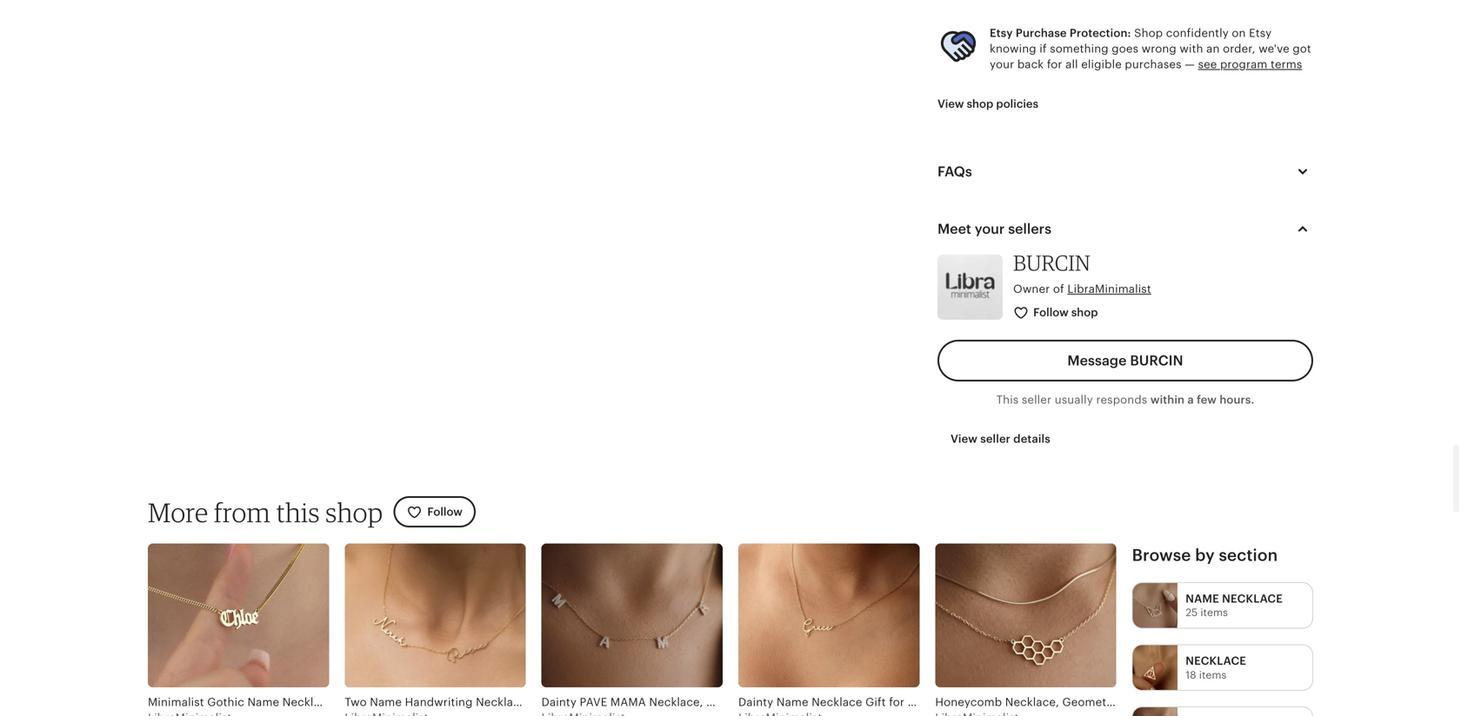 Task type: locate. For each thing, give the bounding box(es) containing it.
necklace up 18
[[1186, 655, 1247, 668]]

necklace inside name necklace 25 items
[[1222, 593, 1283, 606]]

1 horizontal spatial follow
[[1034, 306, 1069, 319]]

0 vertical spatial follow
[[1034, 306, 1069, 319]]

shop confidently on etsy knowing if something goes wrong with an order, we've got your back for all eligible purchases —
[[990, 26, 1312, 71]]

items
[[1201, 607, 1228, 619], [1199, 670, 1227, 681]]

if
[[1040, 42, 1047, 55]]

1 vertical spatial follow
[[427, 506, 463, 519]]

0 vertical spatial items
[[1201, 607, 1228, 619]]

libraminimalist
[[1068, 283, 1151, 296]]

of
[[1053, 283, 1065, 296]]

burcin up within
[[1130, 353, 1184, 369]]

1 horizontal spatial etsy
[[1249, 26, 1272, 39]]

view shop policies
[[938, 97, 1039, 110]]

your right meet
[[975, 221, 1005, 237]]

view seller details link
[[938, 424, 1064, 455]]

0 horizontal spatial follow
[[427, 506, 463, 519]]

0 vertical spatial shop
[[967, 97, 994, 110]]

faqs button
[[922, 151, 1329, 193]]

seller
[[1022, 393, 1052, 407], [981, 433, 1011, 446]]

meet
[[938, 221, 972, 237]]

shop right 'this'
[[326, 496, 383, 529]]

follow shop
[[1034, 306, 1098, 319]]

1 vertical spatial shop
[[1072, 306, 1098, 319]]

2 etsy from the left
[[1249, 26, 1272, 39]]

etsy
[[990, 26, 1013, 39], [1249, 26, 1272, 39]]

0 horizontal spatial burcin
[[1013, 250, 1091, 276]]

your
[[990, 58, 1014, 71], [975, 221, 1005, 237]]

seller left details
[[981, 433, 1011, 446]]

follow inside button
[[427, 506, 463, 519]]

1 horizontal spatial burcin
[[1130, 353, 1184, 369]]

within
[[1151, 393, 1185, 407]]

items down the name
[[1201, 607, 1228, 619]]

from
[[214, 496, 271, 529]]

follow inside button
[[1034, 306, 1069, 319]]

2 horizontal spatial shop
[[1072, 306, 1098, 319]]

necklace
[[1222, 593, 1283, 606], [1186, 655, 1247, 668]]

got
[[1293, 42, 1312, 55]]

goes
[[1112, 42, 1139, 55]]

—
[[1185, 58, 1195, 71]]

0 horizontal spatial etsy
[[990, 26, 1013, 39]]

all
[[1066, 58, 1078, 71]]

view shop policies button
[[925, 88, 1052, 120]]

order,
[[1223, 42, 1256, 55]]

etsy inside the shop confidently on etsy knowing if something goes wrong with an order, we've got your back for all eligible purchases —
[[1249, 26, 1272, 39]]

shop inside button
[[967, 97, 994, 110]]

view
[[938, 97, 964, 110], [951, 433, 978, 446]]

meet your sellers button
[[922, 208, 1329, 250]]

etsy up we've
[[1249, 26, 1272, 39]]

your inside dropdown button
[[975, 221, 1005, 237]]

view left policies
[[938, 97, 964, 110]]

1 horizontal spatial seller
[[1022, 393, 1052, 407]]

shop
[[967, 97, 994, 110], [1072, 306, 1098, 319], [326, 496, 383, 529]]

burcin inside "button"
[[1130, 353, 1184, 369]]

burcin
[[1013, 250, 1091, 276], [1130, 353, 1184, 369]]

etsy up knowing
[[990, 26, 1013, 39]]

follow
[[1034, 306, 1069, 319], [427, 506, 463, 519]]

burcin up of
[[1013, 250, 1091, 276]]

follow for follow shop
[[1034, 306, 1069, 319]]

burcin owner of libraminimalist
[[1013, 250, 1151, 296]]

shop
[[1134, 26, 1163, 39]]

burcin inside burcin owner of libraminimalist
[[1013, 250, 1091, 276]]

1 vertical spatial items
[[1199, 670, 1227, 681]]

0 vertical spatial necklace
[[1222, 593, 1283, 606]]

1 vertical spatial necklace
[[1186, 655, 1247, 668]]

with
[[1180, 42, 1204, 55]]

shop for view
[[967, 97, 994, 110]]

name
[[1186, 593, 1219, 606]]

see more listings in the necklace section image
[[1133, 646, 1178, 691]]

this
[[276, 496, 320, 529]]

libraminimalist link
[[1068, 283, 1151, 296]]

view left details
[[951, 433, 978, 446]]

few
[[1197, 393, 1217, 407]]

this
[[996, 393, 1019, 407]]

sellers
[[1008, 221, 1052, 237]]

items inside name necklace 25 items
[[1201, 607, 1228, 619]]

1 vertical spatial your
[[975, 221, 1005, 237]]

1 vertical spatial seller
[[981, 433, 1011, 446]]

we've
[[1259, 42, 1290, 55]]

wrong
[[1142, 42, 1177, 55]]

your down knowing
[[990, 58, 1014, 71]]

see program terms
[[1198, 58, 1303, 71]]

message burcin
[[1068, 353, 1184, 369]]

browse by section
[[1132, 546, 1278, 565]]

seller for view
[[981, 433, 1011, 446]]

25
[[1186, 607, 1198, 619]]

program
[[1220, 58, 1268, 71]]

seller inside "link"
[[981, 433, 1011, 446]]

0 horizontal spatial shop
[[326, 496, 383, 529]]

1 vertical spatial view
[[951, 433, 978, 446]]

for
[[1047, 58, 1063, 71]]

0 vertical spatial view
[[938, 97, 964, 110]]

burcin image
[[938, 255, 1003, 320]]

by
[[1195, 546, 1215, 565]]

1 horizontal spatial shop
[[967, 97, 994, 110]]

knowing
[[990, 42, 1037, 55]]

necklace down the "section"
[[1222, 593, 1283, 606]]

0 horizontal spatial seller
[[981, 433, 1011, 446]]

0 vertical spatial your
[[990, 58, 1014, 71]]

seller right this
[[1022, 393, 1052, 407]]

items right 18
[[1199, 670, 1227, 681]]

1 vertical spatial burcin
[[1130, 353, 1184, 369]]

0 vertical spatial burcin
[[1013, 250, 1091, 276]]

shop down libraminimalist link at the top right of page
[[1072, 306, 1098, 319]]

view inside "link"
[[951, 433, 978, 446]]

items inside necklace 18 items
[[1199, 670, 1227, 681]]

follow for follow
[[427, 506, 463, 519]]

meet your sellers
[[938, 221, 1052, 237]]

view inside button
[[938, 97, 964, 110]]

purchase
[[1016, 26, 1067, 39]]

shop for follow
[[1072, 306, 1098, 319]]

shop left policies
[[967, 97, 994, 110]]

2 vertical spatial shop
[[326, 496, 383, 529]]

this seller usually responds within a few hours.
[[996, 393, 1255, 407]]

0 vertical spatial seller
[[1022, 393, 1052, 407]]

shop inside button
[[1072, 306, 1098, 319]]



Task type: describe. For each thing, give the bounding box(es) containing it.
dainty name necklace gift for her with 925 sterling silver, custom name pendant, handmade jewelry, personalized gift, christmas gift image
[[738, 544, 920, 688]]

hours.
[[1220, 393, 1255, 407]]

view for view seller details
[[951, 433, 978, 446]]

browse
[[1132, 546, 1191, 565]]

etsy purchase protection:
[[990, 26, 1131, 39]]

see more listings in the name necklace section image
[[1133, 584, 1178, 629]]

a
[[1188, 393, 1194, 407]]

policies
[[996, 97, 1039, 110]]

usually
[[1055, 393, 1093, 407]]

something
[[1050, 42, 1109, 55]]

view for view shop policies
[[938, 97, 964, 110]]

name necklace 25 items
[[1186, 593, 1283, 619]]

follow button
[[393, 497, 476, 528]]

on
[[1232, 26, 1246, 39]]

18
[[1186, 670, 1197, 681]]

more
[[148, 496, 208, 529]]

details
[[1014, 433, 1051, 446]]

follow shop button
[[1000, 297, 1113, 330]]

necklace 18 items
[[1186, 655, 1247, 681]]

view seller details
[[951, 433, 1051, 446]]

message
[[1068, 353, 1127, 369]]

more from this shop
[[148, 496, 383, 529]]

responds
[[1096, 393, 1148, 407]]

back
[[1018, 58, 1044, 71]]

minimalist gothic name necklace with curb chain • curb chain necklace • old english necklace • personalized jewelry •christmas gift image
[[148, 544, 329, 688]]

owner
[[1013, 283, 1050, 296]]

see
[[1198, 58, 1217, 71]]

confidently
[[1166, 26, 1229, 39]]

seller for this
[[1022, 393, 1052, 407]]

dainty pave mama necklace, mama letter necklace, stone name necklace, personalized jewelry, mother's day gift, christmas gift image
[[542, 544, 723, 688]]

1 etsy from the left
[[990, 26, 1013, 39]]

honeycomb necklace, geometry shape, layering necklace, birthday necklace, gift for her, christmas gift, image
[[935, 544, 1117, 688]]

your inside the shop confidently on etsy knowing if something goes wrong with an order, we've got your back for all eligible purchases —
[[990, 58, 1014, 71]]

section
[[1219, 546, 1278, 565]]

purchases
[[1125, 58, 1182, 71]]

see program terms link
[[1198, 58, 1303, 71]]

two name handwriting necklace • custom two name necklace • mother's day gift • personalized jewelry, birthday gift for her, handmade jewelry image
[[345, 544, 526, 688]]

message burcin button
[[938, 340, 1313, 382]]

faqs
[[938, 164, 972, 180]]

see more listings in the all section image
[[1133, 708, 1178, 717]]

an
[[1207, 42, 1220, 55]]

eligible
[[1081, 58, 1122, 71]]

protection:
[[1070, 26, 1131, 39]]

terms
[[1271, 58, 1303, 71]]



Task type: vqa. For each thing, say whether or not it's contained in the screenshot.
4.5 out of 5 stars Image associated with 59.40
no



